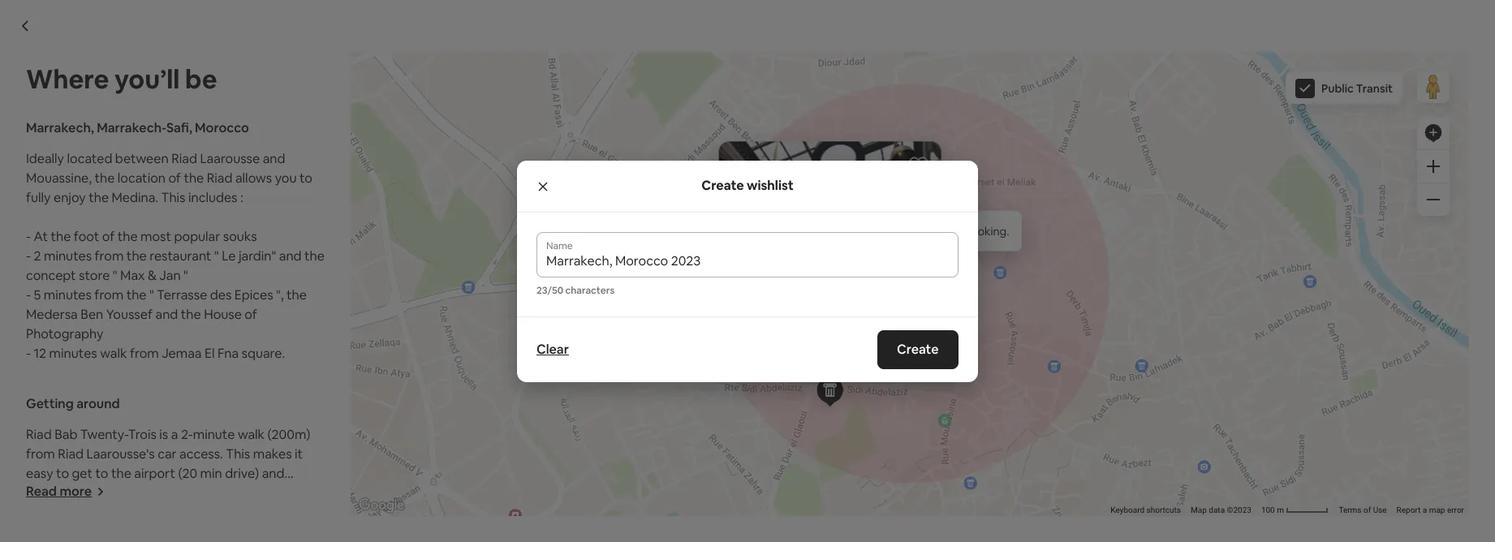 Task type: vqa. For each thing, say whether or not it's contained in the screenshot.
top &
yes



Task type: locate. For each thing, give the bounding box(es) containing it.
1 horizontal spatial marrakech-
[[364, 129, 433, 146]]

0 vertical spatial store
[[647, 218, 678, 235]]

terms of use link down reviews
[[1072, 93, 1120, 102]]

1 horizontal spatial house
[[754, 238, 792, 255]]

1 vertical spatial ben
[[81, 306, 103, 323]]

©2023 for 500 m
[[950, 93, 975, 102]]

1 vertical spatial square.
[[242, 345, 285, 362]]

laarousse for - at the foot of the most popular souks - 2 minutes from the restaurant " le jardin" and the concept store " max & jan " - 5 minutes from the " terrasse des epices ", the medersa ben youssef and the house of photography - 12 minutes walk from jemaa el fna square.
[[200, 150, 260, 167]]

0 horizontal spatial use
[[1106, 93, 1120, 102]]

max inside - 2 minutes from the restaurant " le jardin" and the concept store " max & jan " - 5 minutes from the " terrasse des epices ", the medersa ben youssef and the house of photography - 12 minutes walk from jemaa el fna square.
[[689, 218, 713, 235]]

1 vertical spatial le
[[222, 248, 236, 265]]

0 vertical spatial keyboard shortcuts
[[834, 93, 904, 102]]

map up add listing to a list image
[[914, 93, 930, 102]]

1 horizontal spatial souks
[[490, 199, 524, 216]]

error
[[1180, 93, 1197, 102], [1447, 506, 1464, 515]]

0 vertical spatial fully
[[844, 160, 869, 177]]

marrakech, marrakech-safi, morocco for - at the foot of the most popular souks - 2 minutes from the restaurant " le jardin" and the concept store " max & jan " - 5 minutes from the " terrasse des epices ", the medersa ben youssef and the house of photography - 12 minutes walk from jemaa el fna square.
[[26, 119, 249, 136]]

fully
[[844, 160, 869, 177], [26, 189, 51, 206]]

fna inside "- at the foot of the most popular souks - 2 minutes from the restaurant " le jardin" and the concept store " max & jan " - 5 minutes from the " terrasse des epices ", the medersa ben youssef and the house of photography - 12 minutes walk from jemaa el fna square."
[[217, 345, 239, 362]]

2 for from the left
[[585, 473, 602, 490]]

1 vertical spatial report
[[1396, 506, 1421, 515]]

fna inside - 2 minutes from the restaurant " le jardin" and the concept store " max & jan " - 5 minutes from the " terrasse des epices ", the medersa ben youssef and the house of photography - 12 minutes walk from jemaa el fna square.
[[484, 257, 506, 274]]

12 down show
[[301, 257, 313, 274]]

report inside where you'll be dialog
[[1396, 506, 1421, 515]]

medina. for - 5 minutes from the " terrasse des epices ", the medersa ben youssef and the house of photography
[[930, 160, 977, 177]]

jan " inside "- at the foot of the most popular souks - 2 minutes from the restaurant " le jardin" and the concept store " max & jan " - 5 minutes from the " terrasse des epices ", the medersa ben youssef and the house of photography - 12 minutes walk from jemaa el fna square."
[[159, 267, 188, 284]]

the inside the "i offer 2 riads in the medina of marrakech for rent for long weekends with family or friends!"
[[386, 473, 406, 490]]

terms of use inside where you'll be dialog
[[1339, 506, 1387, 515]]

1 horizontal spatial report
[[1396, 506, 1421, 515]]

m for 100
[[1277, 506, 1284, 515]]

around
[[76, 395, 120, 412]]

m for 500
[[1000, 93, 1007, 102]]

0 vertical spatial square.
[[509, 257, 552, 274]]

marrakech, marrakech-safi, morocco up - at the foot of the most popular souks
[[293, 129, 516, 146]]

map data ©2023 left 100
[[1191, 506, 1251, 515]]

map inside where you'll be dialog
[[1191, 506, 1207, 515]]

safi, for - at the foot of the most popular souks - 2 minutes from the restaurant " le jardin" and the concept store " max & jan " - 5 minutes from the " terrasse des epices ", the medersa ben youssef and the house of photography - 12 minutes walk from jemaa el fna square.
[[166, 119, 192, 136]]

more down get
[[60, 483, 92, 500]]

makes
[[253, 446, 292, 463]]

map for 100 m
[[1191, 506, 1207, 515]]

enjoy
[[872, 160, 904, 177], [54, 189, 86, 206]]

location for - 2 minutes from the restaurant " le jardin" and the concept store " max & jan "
[[647, 160, 695, 177]]

report a map error inside where you'll be dialog
[[1396, 506, 1464, 515]]

morocco for - 12 minutes walk from jemaa el fna square.
[[462, 129, 516, 146]]

fully for - 5 minutes from the " terrasse des epices ", the medersa ben youssef and the house of photography
[[26, 189, 51, 206]]

for left the rent
[[537, 473, 555, 490]]

walk up around
[[100, 345, 127, 362]]

between down you'll
[[115, 150, 169, 167]]

data for 500 m
[[932, 93, 948, 102]]

twenty-
[[80, 426, 128, 443]]

1 vertical spatial ©2023
[[1227, 506, 1251, 515]]

error for 100 m
[[1447, 506, 1464, 515]]

0 vertical spatial des
[[477, 238, 499, 255]]

between
[[115, 150, 169, 167], [382, 160, 436, 177]]

1 horizontal spatial in
[[396, 358, 405, 372]]

this inside riad bab twenty-trois is a 2-minute walk (200m) from riad laarousse's car access. this makes it easy to get to the airport (20 min drive) and outings to geliz (new town) where the majorelle gardens and yves saint laurent museum are located.
[[226, 446, 250, 463]]

1 vertical spatial terms of use link
[[1339, 506, 1387, 515]]

1 horizontal spatial square.
[[509, 257, 552, 274]]

map data ©2023
[[914, 93, 975, 102], [1191, 506, 1251, 515]]

contact
[[773, 508, 824, 525]]

le
[[489, 218, 503, 235], [222, 248, 236, 265]]

ideally located between riad laarousse and mouassine, the location of the riad allows you to fully enjoy the medina. this includes : inside where you'll be dialog
[[26, 150, 312, 206]]

0 vertical spatial in
[[396, 358, 405, 372]]

2 response from the top
[[754, 454, 812, 471]]

1 vertical spatial jemaa
[[162, 345, 202, 362]]

between up - at the foot of the most popular souks
[[382, 160, 436, 177]]

5
[[301, 238, 308, 255], [34, 287, 41, 304]]

drag pegman onto the map to open street view image
[[1417, 71, 1450, 103]]

terms
[[1072, 93, 1095, 102], [1339, 506, 1362, 515]]

response rate : 100%
[[754, 425, 875, 442]]

enjoy inside the ideally located between riad laarousse and mouassine, the location of the riad allows you to fully enjoy the medina. this includes :
[[54, 189, 86, 206]]

0 horizontal spatial m
[[1000, 93, 1007, 102]]

1 horizontal spatial keyboard
[[1111, 506, 1144, 515]]

includes for - 12 minutes walk from jemaa el fna square.
[[188, 189, 237, 206]]

google map
showing 8 points of interest. region
[[260, 0, 1299, 109]]

0 horizontal spatial report a map error link
[[1129, 93, 1197, 102]]

at inside "- at the foot of the most popular souks - 2 minutes from the restaurant " le jardin" and the concept store " max & jan " - 5 minutes from the " terrasse des epices ", the medersa ben youssef and the house of photography - 12 minutes walk from jemaa el fna square."
[[34, 228, 48, 245]]

shortcuts inside where you'll be dialog
[[1146, 506, 1181, 515]]

1 vertical spatial photography
[[26, 325, 103, 343]]

1 vertical spatial keyboard
[[1111, 506, 1144, 515]]

in up "with"
[[373, 473, 383, 490]]

you'll
[[114, 62, 180, 96]]

marrakech- up - at the foot of the most popular souks
[[364, 129, 433, 146]]

keyboard shortcuts inside where you'll be dialog
[[1111, 506, 1181, 515]]

0 horizontal spatial marrakech, marrakech-safi, morocco
[[26, 119, 249, 136]]

1 vertical spatial popular
[[174, 228, 220, 245]]

1 vertical spatial map
[[1191, 506, 1207, 515]]

medina. inside where you'll be dialog
[[112, 189, 158, 206]]

0 vertical spatial create
[[702, 177, 744, 194]]

12 up getting
[[34, 345, 46, 362]]

marrakech- for - at the foot of the most popular souks - 2 minutes from the restaurant " le jardin" and the concept store " max & jan " - 5 minutes from the " terrasse des epices ", the medersa ben youssef and the house of photography - 12 minutes walk from jemaa el fna square.
[[97, 119, 166, 136]]

terms of use right the "100 m" button
[[1339, 506, 1387, 515]]

" terrasse
[[416, 238, 474, 255], [149, 287, 207, 304]]

1 vertical spatial 12
[[34, 345, 46, 362]]

walk up makes
[[238, 426, 265, 443]]

terms inside where you'll be dialog
[[1339, 506, 1362, 515]]

0 horizontal spatial map data ©2023
[[914, 93, 975, 102]]

1 horizontal spatial map data ©2023
[[1191, 506, 1251, 515]]

1 horizontal spatial shortcuts
[[1146, 506, 1181, 515]]

ben inside - 2 minutes from the restaurant " le jardin" and the concept store " max & jan " - 5 minutes from the " terrasse des epices ", the medersa ben youssef and the house of photography - 12 minutes walk from jemaa el fna square.
[[631, 238, 654, 255]]

0 horizontal spatial terms of use
[[1072, 93, 1120, 102]]

airport
[[134, 465, 175, 482]]

m right 100
[[1277, 506, 1284, 515]]

1 horizontal spatial allows
[[764, 160, 801, 177]]

marrakech, marrakech-safi, morocco down you'll
[[26, 119, 249, 136]]

ben
[[631, 238, 654, 255], [81, 306, 103, 323]]

none text field inside "name this wishlist" dialog
[[546, 253, 949, 269]]

safi, for - 12 minutes walk from jemaa el fna square.
[[433, 129, 459, 146]]

is
[[159, 426, 168, 443]]

medersa inside - 2 minutes from the restaurant " le jardin" and the concept store " max & jan " - 5 minutes from the " terrasse des epices ", the medersa ben youssef and the house of photography - 12 minutes walk from jemaa el fna square.
[[577, 238, 628, 255]]

0 horizontal spatial keyboard
[[834, 93, 868, 102]]

0 vertical spatial le
[[489, 218, 503, 235]]

popular for - at the foot of the most popular souks - 2 minutes from the restaurant " le jardin" and the concept store " max & jan " - 5 minutes from the " terrasse des epices ", the medersa ben youssef and the house of photography - 12 minutes walk from jemaa el fna square.
[[174, 228, 220, 245]]

& inside - 2 minutes from the restaurant " le jardin" and the concept store " max & jan " - 5 minutes from the " terrasse des epices ", the medersa ben youssef and the house of photography - 12 minutes walk from jemaa el fna square.
[[716, 218, 725, 235]]

m right 500
[[1000, 93, 1007, 102]]

2 inside "- at the foot of the most popular souks - 2 minutes from the restaurant " le jardin" and the concept store " max & jan " - 5 minutes from the " terrasse des epices ", the medersa ben youssef and the house of photography - 12 minutes walk from jemaa el fna square."
[[34, 248, 41, 265]]

located for - at the foot of the most popular souks - 2 minutes from the restaurant " le jardin" and the concept store " max & jan " - 5 minutes from the " terrasse des epices ", the medersa ben youssef and the house of photography - 12 minutes walk from jemaa el fna square.
[[67, 150, 112, 167]]

marrakech, marrakech-safi, morocco for - 12 minutes walk from jemaa el fna square.
[[293, 129, 516, 146]]

ideally for - at the foot of the most popular souks - 2 minutes from the restaurant " le jardin" and the concept store " max & jan " - 5 minutes from the " terrasse des epices ", the medersa ben youssef and the house of photography - 12 minutes walk from jemaa el fna square.
[[26, 150, 64, 167]]

1 horizontal spatial use
[[1373, 506, 1387, 515]]

the
[[624, 160, 644, 177], [713, 160, 733, 177], [907, 160, 927, 177], [94, 170, 115, 187], [184, 170, 204, 187], [89, 189, 109, 206], [318, 199, 338, 216], [384, 199, 405, 216], [394, 218, 414, 235], [571, 218, 592, 235], [51, 228, 71, 245], [117, 228, 138, 245], [393, 238, 414, 255], [554, 238, 574, 255], [731, 238, 752, 255], [126, 248, 147, 265], [304, 248, 325, 265], [126, 287, 146, 304], [287, 287, 307, 304], [181, 306, 201, 323], [516, 434, 537, 451], [111, 465, 131, 482], [386, 473, 406, 490], [232, 485, 252, 502]]

this for - 5 minutes from the " terrasse des epices ", the medersa ben youssef and the house of photography
[[980, 160, 1004, 177]]

1 horizontal spatial report a map error
[[1396, 506, 1464, 515]]

marrakech- inside where you'll be dialog
[[97, 119, 166, 136]]

allows for - 2 minutes from the restaurant " le jardin" and the concept store " max & jan "
[[764, 160, 801, 177]]

1 horizontal spatial a
[[1156, 93, 1160, 102]]

1 vertical spatial 2
[[34, 248, 41, 265]]

2 horizontal spatial a
[[1423, 506, 1427, 515]]

:
[[1059, 160, 1062, 177], [240, 189, 243, 206], [819, 396, 822, 413], [839, 425, 842, 442], [842, 454, 845, 471]]

12
[[301, 257, 313, 274], [34, 345, 46, 362]]

terms for 500 m
[[1072, 93, 1095, 102]]

google image
[[297, 83, 351, 104], [355, 495, 408, 516]]

1 horizontal spatial popular
[[441, 199, 487, 216]]

0 vertical spatial shortcuts
[[870, 93, 904, 102]]

©2023 left 500
[[950, 93, 975, 102]]

location inside the ideally located between riad laarousse and mouassine, the location of the riad allows you to fully enjoy the medina. this includes :
[[118, 170, 166, 187]]

medina. for - 12 minutes walk from jemaa el fna square.
[[112, 189, 158, 206]]

2-
[[181, 426, 193, 443]]

: inside the ideally located between riad laarousse and mouassine, the location of the riad allows you to fully enjoy the medina. this includes :
[[240, 189, 243, 206]]

terms of use link
[[1072, 93, 1120, 102], [1339, 506, 1387, 515]]

1 horizontal spatial data
[[1209, 506, 1225, 515]]

response down languages
[[754, 425, 812, 442]]

0 horizontal spatial report a map error
[[1129, 93, 1197, 102]]

foot inside "- at the foot of the most popular souks - 2 minutes from the restaurant " le jardin" and the concept store " max & jan " - 5 minutes from the " terrasse des epices ", the medersa ben youssef and the house of photography - 12 minutes walk from jemaa el fna square."
[[74, 228, 99, 245]]

marrakech
[[472, 473, 535, 490]]

you for - 5 minutes from the " terrasse des epices ", the medersa ben youssef and the house of photography
[[275, 170, 297, 187]]

morocco
[[195, 119, 249, 136], [462, 129, 516, 146]]

1 horizontal spatial ben
[[631, 238, 654, 255]]

0 vertical spatial m
[[1000, 93, 1007, 102]]

by
[[423, 329, 444, 352]]

saint
[[136, 504, 165, 521]]

bab
[[55, 426, 77, 443]]

ben inside "- at the foot of the most popular souks - 2 minutes from the restaurant " le jardin" and the concept store " max & jan " - 5 minutes from the " terrasse des epices ", the medersa ben youssef and the house of photography - 12 minutes walk from jemaa el fna square."
[[81, 306, 103, 323]]

error inside where you'll be dialog
[[1447, 506, 1464, 515]]

epices ", inside "- at the foot of the most popular souks - 2 minutes from the restaurant " le jardin" and the concept store " max & jan " - 5 minutes from the " terrasse des epices ", the medersa ben youssef and the house of photography - 12 minutes walk from jemaa el fna square."
[[234, 287, 284, 304]]

1 horizontal spatial 5
[[301, 238, 308, 255]]

laarousse
[[200, 150, 260, 167], [467, 160, 527, 177]]

data left 100
[[1209, 506, 1225, 515]]

laarousse's
[[86, 446, 155, 463]]

1 horizontal spatial medersa
[[577, 238, 628, 255]]

keyboard shortcuts for 100 m
[[1111, 506, 1181, 515]]

allows for - 5 minutes from the " terrasse des epices ", the medersa ben youssef and the house of photography
[[235, 170, 272, 187]]

laurent
[[168, 504, 214, 521]]

laarousse for - 12 minutes walk from jemaa el fna square.
[[467, 160, 527, 177]]

located for - 12 minutes walk from jemaa el fna square.
[[334, 160, 379, 177]]

jemaa inside - 2 minutes from the restaurant " le jardin" and the concept store " max & jan " - 5 minutes from the " terrasse des epices ", the medersa ben youssef and the house of photography - 12 minutes walk from jemaa el fna square.
[[429, 257, 469, 274]]

1 vertical spatial data
[[1209, 506, 1225, 515]]

©2023 inside where you'll be dialog
[[1227, 506, 1251, 515]]

in inside the "i offer 2 riads in the medina of marrakech for rent for long weekends with family or friends!"
[[373, 473, 383, 490]]

shortcuts for 100
[[1146, 506, 1181, 515]]

1 horizontal spatial max
[[689, 218, 713, 235]]

read more
[[26, 483, 92, 500]]

0 horizontal spatial el
[[204, 345, 215, 362]]

restaurant inside - 2 minutes from the restaurant " le jardin" and the concept store " max & jan " - 5 minutes from the " terrasse des epices ", the medersa ben youssef and the house of photography - 12 minutes walk from jemaa el fna square.
[[417, 218, 478, 235]]

more inside where you'll be dialog
[[60, 483, 92, 500]]

marrakech, for - at the foot of the most popular souks - 2 minutes from the restaurant " le jardin" and the concept store " max & jan " - 5 minutes from the " terrasse des epices ", the medersa ben youssef and the house of photography - 12 minutes walk from jemaa el fna square.
[[26, 119, 94, 136]]

souks for - at the foot of the most popular souks
[[490, 199, 524, 216]]

m inside where you'll be dialog
[[1277, 506, 1284, 515]]

a inside riad bab twenty-trois is a 2-minute walk (200m) from riad laarousse's car access. this makes it easy to get to the airport (20 min drive) and outings to geliz (new town) where the majorelle gardens and yves saint laurent museum are located.
[[171, 426, 178, 443]]

2 horizontal spatial 2
[[331, 473, 338, 490]]

you
[[804, 160, 826, 177], [275, 170, 297, 187]]

foot for - at the foot of the most popular souks - 2 minutes from the restaurant " le jardin" and the concept store " max & jan " - 5 minutes from the " terrasse des epices ", the medersa ben youssef and the house of photography - 12 minutes walk from jemaa el fna square.
[[74, 228, 99, 245]]

use inside where you'll be dialog
[[1373, 506, 1387, 515]]

1 vertical spatial map
[[1429, 506, 1445, 515]]

for
[[537, 473, 555, 490], [585, 473, 602, 490]]

keyboard inside where you'll be dialog
[[1111, 506, 1144, 515]]

0 horizontal spatial located
[[67, 150, 112, 167]]

mouassine, inside where you'll be dialog
[[26, 170, 92, 187]]

©2023 left 100
[[1227, 506, 1251, 515]]

response for response time
[[754, 454, 812, 471]]

1 vertical spatial max
[[120, 267, 145, 284]]

ideally inside where you'll be dialog
[[26, 150, 64, 167]]

1 vertical spatial 5
[[34, 287, 41, 304]]

map data ©2023 left 500
[[914, 93, 975, 102]]

identity
[[432, 396, 478, 413]]

safi, down be
[[166, 119, 192, 136]]

morocco inside where you'll be dialog
[[195, 119, 249, 136]]

marrakech, for - 12 minutes walk from jemaa el fna square.
[[293, 129, 361, 146]]

12 inside - 2 minutes from the restaurant " le jardin" and the concept store " max & jan " - 5 minutes from the " terrasse des epices ", the medersa ben youssef and the house of photography - 12 minutes walk from jemaa el fna square.
[[301, 257, 313, 274]]

0 horizontal spatial marrakech-
[[97, 119, 166, 136]]

english,
[[825, 396, 870, 413]]

0 vertical spatial data
[[932, 93, 948, 102]]

located inside the ideally located between riad laarousse and mouassine, the location of the riad allows you to fully enjoy the medina. this includes :
[[67, 150, 112, 167]]

report a map error
[[1129, 93, 1197, 102], [1396, 506, 1464, 515]]

safi, inside where you'll be dialog
[[166, 119, 192, 136]]

report
[[1129, 93, 1154, 102], [1396, 506, 1421, 515]]

100 m
[[1261, 506, 1286, 515]]

jan " inside - 2 minutes from the restaurant " le jardin" and the concept store " max & jan " - 5 minutes from the " terrasse des epices ", the medersa ben youssef and the house of photography - 12 minutes walk from jemaa el fna square.
[[728, 218, 757, 235]]

le inside - 2 minutes from the restaurant " le jardin" and the concept store " max & jan " - 5 minutes from the " terrasse des epices ", the medersa ben youssef and the house of photography - 12 minutes walk from jemaa el fna square.
[[489, 218, 503, 235]]

epices ", inside - 2 minutes from the restaurant " le jardin" and the concept store " max & jan " - 5 minutes from the " terrasse des epices ", the medersa ben youssef and the house of photography - 12 minutes walk from jemaa el fna square.
[[501, 238, 551, 255]]

between inside where you'll be dialog
[[115, 150, 169, 167]]

photography inside - 2 minutes from the restaurant " le jardin" and the concept store " max & jan " - 5 minutes from the " terrasse des epices ", the medersa ben youssef and the house of photography - 12 minutes walk from jemaa el fna square.
[[811, 238, 888, 255]]

1 vertical spatial includes
[[188, 189, 237, 206]]

walk inside riad bab twenty-trois is a 2-minute walk (200m) from riad laarousse's car access. this makes it easy to get to the airport (20 min drive) and outings to geliz (new town) where the majorelle gardens and yves saint laurent museum are located.
[[238, 426, 265, 443]]

1 vertical spatial report a map error link
[[1396, 506, 1464, 515]]

more right show
[[329, 230, 361, 247]]

between for - at the foot of the most popular souks - 2 minutes from the restaurant " le jardin" and the concept store " max & jan " - 5 minutes from the " terrasse des epices ", the medersa ben youssef and the house of photography - 12 minutes walk from jemaa el fna square.
[[115, 150, 169, 167]]

walk down show more button
[[367, 257, 394, 274]]

you inside where you'll be dialog
[[275, 170, 297, 187]]

ideally located between riad laarousse and mouassine, the location of the riad allows you to fully enjoy the medina. this includes : for - 5 minutes from the " terrasse des epices ", the medersa ben youssef and the house of photography
[[26, 150, 312, 206]]

riad bab twenty-trois is a 2-minute walk (200m) from riad laarousse's car access. this makes it easy to get to the airport (20 min drive) and outings to geliz (new town) where the majorelle gardens and yves saint laurent museum are located.
[[26, 426, 310, 541]]

terms of use for 100 m
[[1339, 506, 1387, 515]]

1 horizontal spatial mouassine,
[[555, 160, 621, 177]]

0 vertical spatial report
[[1129, 93, 1154, 102]]

town)
[[154, 485, 189, 502]]

1 horizontal spatial youssef
[[657, 238, 703, 255]]

247
[[1049, 43, 1065, 56]]

0 horizontal spatial le
[[222, 248, 236, 265]]

terms of use down reviews
[[1072, 93, 1120, 102]]

medina.
[[930, 160, 977, 177], [112, 189, 158, 206]]

1 response from the top
[[754, 425, 812, 442]]

terms of use link right the "100 m" button
[[1339, 506, 1387, 515]]

1 horizontal spatial 2
[[301, 218, 308, 235]]

report for 100 m
[[1396, 506, 1421, 515]]

for right the rent
[[585, 473, 602, 490]]

0 vertical spatial ben
[[631, 238, 654, 255]]

add a place to the map image
[[1424, 123, 1443, 143]]

0 vertical spatial foot
[[341, 199, 366, 216]]

restaurant inside "- at the foot of the most popular souks - 2 minutes from the restaurant " le jardin" and the concept store " max & jan " - 5 minutes from the " terrasse des epices ", the medersa ben youssef and the house of photography - 12 minutes walk from jemaa el fna square."
[[150, 248, 211, 265]]

0 vertical spatial fna
[[484, 257, 506, 274]]

concept inside "- at the foot of the most popular souks - 2 minutes from the restaurant " le jardin" and the concept store " max & jan " - 5 minutes from the " terrasse des epices ", the medersa ben youssef and the house of photography - 12 minutes walk from jemaa el fna square."
[[26, 267, 76, 284]]

map for 100 m
[[1429, 506, 1445, 515]]

0 horizontal spatial data
[[932, 93, 948, 102]]

0 horizontal spatial 5
[[34, 287, 41, 304]]

use
[[1106, 93, 1120, 102], [1373, 506, 1387, 515]]

time
[[815, 454, 842, 471]]

󰀃
[[549, 395, 557, 415]]

0 horizontal spatial report
[[1129, 93, 1154, 102]]

fully inside the ideally located between riad laarousse and mouassine, the location of the riad allows you to fully enjoy the medina. this includes :
[[26, 189, 51, 206]]

1 horizontal spatial google image
[[355, 495, 408, 516]]

max
[[689, 218, 713, 235], [120, 267, 145, 284]]

in right 'joined'
[[396, 358, 405, 372]]

data inside where you'll be dialog
[[1209, 506, 1225, 515]]

name this wishlist dialog
[[517, 160, 978, 382]]

map left 100
[[1191, 506, 1207, 515]]

1 horizontal spatial between
[[382, 160, 436, 177]]

where you'll be
[[26, 62, 217, 96]]

clear button
[[528, 333, 577, 366]]

image 4 image
[[941, 142, 1164, 290]]

use for 500 m
[[1106, 93, 1120, 102]]

reviews
[[1067, 43, 1101, 56]]

0 horizontal spatial " terrasse
[[149, 287, 207, 304]]

report a map error link inside where you'll be dialog
[[1396, 506, 1464, 515]]

0 horizontal spatial fna
[[217, 345, 239, 362]]

create left wishlist
[[702, 177, 744, 194]]

1 horizontal spatial location
[[647, 160, 695, 177]]

0 horizontal spatial medina.
[[112, 189, 158, 206]]

0 vertical spatial 5
[[301, 238, 308, 255]]

1 horizontal spatial jemaa
[[429, 257, 469, 274]]

data left 500
[[932, 93, 948, 102]]

of
[[1096, 93, 1104, 102], [697, 160, 710, 177], [168, 170, 181, 187], [369, 199, 382, 216], [102, 228, 115, 245], [795, 238, 808, 255], [245, 306, 257, 323], [329, 434, 342, 451], [560, 434, 572, 451], [456, 473, 469, 490], [1364, 506, 1371, 515]]

safi, up - at the foot of the most popular souks
[[433, 129, 459, 146]]

marrakech, inside where you'll be dialog
[[26, 119, 94, 136]]

a for 500 m
[[1156, 93, 1160, 102]]

None text field
[[546, 253, 949, 269]]

most inside "- at the foot of the most popular souks - 2 minutes from the restaurant " le jardin" and the concept store " max & jan " - 5 minutes from the " terrasse des epices ", the medersa ben youssef and the house of photography - 12 minutes walk from jemaa el fna square."
[[140, 228, 171, 245]]

hosted
[[358, 329, 420, 352]]

data for 100 m
[[1209, 506, 1225, 515]]

more
[[329, 230, 361, 247], [60, 483, 92, 500]]

1 horizontal spatial walk
[[238, 426, 265, 443]]

souks inside "- at the foot of the most popular souks - 2 minutes from the restaurant " le jardin" and the concept store " max & jan " - 5 minutes from the " terrasse des epices ", the medersa ben youssef and the house of photography - 12 minutes walk from jemaa el fna square."
[[223, 228, 257, 245]]

0 vertical spatial youssef
[[657, 238, 703, 255]]

0 vertical spatial ©2023
[[950, 93, 975, 102]]

from
[[362, 218, 391, 235], [361, 238, 391, 255], [95, 248, 124, 265], [397, 257, 426, 274], [94, 287, 123, 304], [130, 345, 159, 362], [26, 446, 55, 463]]

create up français,
[[897, 340, 939, 358]]

more for read more
[[60, 483, 92, 500]]

1 horizontal spatial des
[[477, 238, 499, 255]]

el
[[472, 257, 482, 274], [204, 345, 215, 362]]

laarousse inside the ideally located between riad laarousse and mouassine, the location of the riad allows you to fully enjoy the medina. this includes :
[[200, 150, 260, 167]]

get
[[72, 465, 93, 482]]

youssef inside "- at the foot of the most popular souks - 2 minutes from the restaurant " le jardin" and the concept store " max & jan " - 5 minutes from the " terrasse des epices ", the medersa ben youssef and the house of photography - 12 minutes walk from jemaa el fna square."
[[106, 306, 153, 323]]

jardin" inside - 2 minutes from the restaurant " le jardin" and the concept store " max & jan " - 5 minutes from the " terrasse des epices ", the medersa ben youssef and the house of photography - 12 minutes walk from jemaa el fna square.
[[506, 218, 543, 235]]

1 horizontal spatial morocco
[[462, 129, 516, 146]]

image 3 image
[[719, 142, 941, 290], [719, 142, 941, 290]]

house inside - 2 minutes from the restaurant " le jardin" and the concept store " max & jan " - 5 minutes from the " terrasse des epices ", the medersa ben youssef and the house of photography - 12 minutes walk from jemaa el fna square.
[[754, 238, 792, 255]]

0 vertical spatial restaurant
[[417, 218, 478, 235]]

0 horizontal spatial max
[[120, 267, 145, 284]]

1 vertical spatial restaurant
[[150, 248, 211, 265]]

in
[[396, 358, 405, 372], [373, 473, 383, 490]]

1 vertical spatial medersa
[[26, 306, 78, 323]]

response down response rate : 100%
[[754, 454, 812, 471]]

riad
[[171, 150, 197, 167], [438, 160, 464, 177], [736, 160, 762, 177], [207, 170, 232, 187], [26, 426, 52, 443], [58, 446, 84, 463]]

1 vertical spatial medina.
[[112, 189, 158, 206]]

in inside hosted by chloé joined in january 2015
[[396, 358, 405, 372]]

terms down reviews
[[1072, 93, 1095, 102]]

terms for 100 m
[[1339, 506, 1362, 515]]

response for response rate
[[754, 425, 812, 442]]

23/50
[[536, 284, 563, 297]]

italiano
[[927, 396, 971, 413]]

mouassine,
[[555, 160, 621, 177], [26, 170, 92, 187]]

1 for from the left
[[537, 473, 555, 490]]

at for - at the foot of the most popular souks
[[301, 199, 315, 216]]

terms of use link for 100 m
[[1339, 506, 1387, 515]]

0 horizontal spatial shortcuts
[[870, 93, 904, 102]]

0 vertical spatial includes
[[1007, 160, 1056, 177]]

to inside the ideally located between riad laarousse and mouassine, the location of the riad allows you to fully enjoy the medina. this includes :
[[299, 170, 312, 187]]

map inside where you'll be dialog
[[1429, 506, 1445, 515]]

keyboard shortcuts button for 500
[[834, 92, 904, 104]]

0 horizontal spatial map
[[914, 93, 930, 102]]

1 horizontal spatial more
[[329, 230, 361, 247]]

0 vertical spatial map
[[1162, 93, 1178, 102]]

le inside "- at the foot of the most popular souks - 2 minutes from the restaurant " le jardin" and the concept store " max & jan " - 5 minutes from the " terrasse des epices ", the medersa ben youssef and the house of photography - 12 minutes walk from jemaa el fna square."
[[222, 248, 236, 265]]

create for create
[[897, 340, 939, 358]]

0 vertical spatial enjoy
[[872, 160, 904, 177]]

marrakech-
[[97, 119, 166, 136], [364, 129, 433, 146]]

this for - 12 minutes walk from jemaa el fna square.
[[161, 189, 185, 206]]

allows inside the ideally located between riad laarousse and mouassine, the location of the riad allows you to fully enjoy the medina. this includes :
[[235, 170, 272, 187]]

0 vertical spatial report a map error
[[1129, 93, 1197, 102]]

jemaa
[[429, 257, 469, 274], [162, 345, 202, 362]]

show more button
[[293, 230, 374, 247]]

map data ©2023 for 500 m
[[914, 93, 975, 102]]

marrakech- down "where you'll be"
[[97, 119, 166, 136]]

&
[[716, 218, 725, 235], [148, 267, 157, 284]]

image 2 image
[[496, 142, 719, 290]]

terms right the "100 m" button
[[1339, 506, 1362, 515]]

1 horizontal spatial keyboard shortcuts
[[1111, 506, 1181, 515]]

create inside button
[[897, 340, 939, 358]]

1 horizontal spatial medina.
[[930, 160, 977, 177]]

marrakech, marrakech-safi, morocco inside where you'll be dialog
[[26, 119, 249, 136]]

most
[[407, 199, 438, 216], [140, 228, 171, 245]]

m
[[1000, 93, 1007, 102], [1277, 506, 1284, 515]]

popular
[[441, 199, 487, 216], [174, 228, 220, 245]]



Task type: describe. For each thing, give the bounding box(es) containing it.
travel,
[[413, 434, 450, 451]]

where
[[192, 485, 229, 502]]

yves
[[105, 504, 133, 521]]

use for 100 m
[[1373, 506, 1387, 515]]

read more button
[[26, 483, 105, 500]]

store inside - 2 minutes from the restaurant " le jardin" and the concept store " max & jan " - 5 minutes from the " terrasse des epices ", the medersa ben youssef and the house of photography - 12 minutes walk from jemaa el fna square.
[[647, 218, 678, 235]]

joined
[[358, 358, 393, 372]]

where you'll be dialog
[[0, 0, 1495, 542]]

you for - 2 minutes from the restaurant " le jardin" and the concept store " max & jan "
[[804, 160, 826, 177]]

5 inside "- at the foot of the most popular souks - 2 minutes from the restaurant " le jardin" and the concept store " max & jan " - 5 minutes from the " terrasse des epices ", the medersa ben youssef and the house of photography - 12 minutes walk from jemaa el fna square."
[[34, 287, 41, 304]]

public transit
[[1321, 81, 1393, 96]]

contact host link
[[754, 497, 875, 536]]

report a map error link for 500 m
[[1129, 93, 1197, 102]]

january
[[407, 358, 449, 372]]

response time : within an hour
[[754, 454, 932, 471]]

& inside "- at the foot of the most popular souks - 2 minutes from the restaurant " le jardin" and the concept store " max & jan " - 5 minutes from the " terrasse des epices ", the medersa ben youssef and the house of photography - 12 minutes walk from jemaa el fna square."
[[148, 267, 157, 284]]

medersa inside "- at the foot of the most popular souks - 2 minutes from the restaurant " le jardin" and the concept store " max & jan " - 5 minutes from the " terrasse des epices ", the medersa ben youssef and the house of photography - 12 minutes walk from jemaa el fna square."
[[26, 306, 78, 323]]

create wishlist
[[702, 177, 793, 194]]

getting
[[26, 395, 74, 412]]

easy
[[26, 465, 53, 482]]

in for by
[[396, 358, 405, 372]]

riads
[[341, 473, 370, 490]]

long
[[605, 473, 631, 490]]

at for - at the foot of the most popular souks - 2 minutes from the restaurant " le jardin" and the concept store " max & jan " - 5 minutes from the " terrasse des epices ", the medersa ben youssef and the house of photography - 12 minutes walk from jemaa el fna square.
[[34, 228, 48, 245]]

map for 500 m
[[1162, 93, 1178, 102]]

fully for - 2 minutes from the restaurant " le jardin" and the concept store " max & jan "
[[844, 160, 869, 177]]

- at the foot of the most popular souks
[[293, 199, 524, 216]]

mouassine, for - 12 minutes walk from jemaa el fna square.
[[555, 160, 621, 177]]

wishlist
[[747, 177, 793, 194]]

superhost
[[568, 396, 629, 413]]

map for 500 m
[[914, 93, 930, 102]]

terms of use for 500 m
[[1072, 93, 1120, 102]]

from inside riad bab twenty-trois is a 2-minute walk (200m) from riad laarousse's car access. this makes it easy to get to the airport (20 min drive) and outings to geliz (new town) where the majorelle gardens and yves saint laurent museum are located.
[[26, 446, 55, 463]]

zoom in image
[[1427, 160, 1440, 173]]

gardens
[[26, 504, 77, 521]]

majorelle
[[255, 485, 309, 502]]

hosted by chloé joined in january 2015
[[358, 329, 497, 372]]

it
[[295, 446, 303, 463]]

google image inside where you'll be dialog
[[355, 495, 408, 516]]

offer
[[299, 473, 328, 490]]

keyboard for 500 m
[[834, 93, 868, 102]]

el inside "- at the foot of the most popular souks - 2 minutes from the restaurant " le jardin" and the concept store " max & jan " - 5 minutes from the " terrasse des epices ", the medersa ben youssef and the house of photography - 12 minutes walk from jemaa el fna square."
[[204, 345, 215, 362]]

dar el bacha - musee des confluences group
[[496, 142, 1164, 365]]

geliz
[[89, 485, 119, 502]]

el inside - 2 minutes from the restaurant " le jardin" and the concept store " max & jan " - 5 minutes from the " terrasse des epices ", the medersa ben youssef and the house of photography - 12 minutes walk from jemaa el fna square.
[[472, 257, 482, 274]]

chloé
[[448, 329, 497, 352]]

shortcuts for 500
[[870, 93, 904, 102]]

4.87 · 247 reviews
[[1022, 43, 1101, 56]]

reviews
[[341, 396, 389, 413]]

square. inside - 2 minutes from the restaurant " le jardin" and the concept store " max & jan " - 5 minutes from the " terrasse des epices ", the medersa ben youssef and the house of photography - 12 minutes walk from jemaa el fna square.
[[509, 257, 552, 274]]

show more
[[293, 230, 361, 247]]

foot for - at the foot of the most popular souks
[[341, 199, 366, 216]]

jemaa inside "- at the foot of the most popular souks - 2 minutes from the restaurant " le jardin" and the concept store " max & jan " - 5 minutes from the " terrasse des epices ", the medersa ben youssef and the house of photography - 12 minutes walk from jemaa el fna square."
[[162, 345, 202, 362]]

trois
[[128, 426, 157, 443]]

enjoy for - 5 minutes from the " terrasse des epices ", the medersa ben youssef and the house of photography
[[872, 160, 904, 177]]

souks for - at the foot of the most popular souks - 2 minutes from the restaurant " le jardin" and the concept store " max & jan " - 5 minutes from the " terrasse des epices ", the medersa ben youssef and the house of photography - 12 minutes walk from jemaa el fna square.
[[223, 228, 257, 245]]

(20
[[178, 465, 197, 482]]

" terrasse inside - 2 minutes from the restaurant " le jardin" and the concept store " max & jan " - 5 minutes from the " terrasse des epices ", the medersa ben youssef and the house of photography - 12 minutes walk from jemaa el fna square.
[[416, 238, 474, 255]]

languages : english, français, italiano
[[754, 396, 971, 413]]

a for 100 m
[[1423, 506, 1427, 515]]

- at the foot of the most popular souks - 2 minutes from the restaurant " le jardin" and the concept store " max & jan " - 5 minutes from the " terrasse des epices ", the medersa ben youssef and the house of photography - 12 minutes walk from jemaa el fna square.
[[26, 228, 325, 362]]

contact host
[[773, 508, 856, 525]]

jardin" inside "- at the foot of the most popular souks - 2 minutes from the restaurant " le jardin" and the concept store " max & jan " - 5 minutes from the " terrasse des epices ", the medersa ben youssef and the house of photography - 12 minutes walk from jemaa el fna square."
[[239, 248, 276, 265]]

marrakech- for - 12 minutes walk from jemaa el fna square.
[[364, 129, 433, 146]]

weekends
[[293, 492, 354, 510]]

medina
[[409, 473, 453, 490]]

includes for - 5 minutes from the " terrasse des epices ", the medersa ben youssef and the house of photography
[[1007, 160, 1056, 177]]

error for 500 m
[[1180, 93, 1197, 102]]

100
[[1261, 506, 1275, 515]]

hour
[[904, 454, 932, 471]]

create button
[[878, 330, 959, 369]]

0 vertical spatial google image
[[297, 83, 351, 104]]

walk inside - 2 minutes from the restaurant " le jardin" and the concept store " max & jan " - 5 minutes from the " terrasse des epices ", the medersa ben youssef and the house of photography - 12 minutes walk from jemaa el fna square.
[[367, 257, 394, 274]]

286 reviews
[[316, 396, 389, 413]]

terms of use link for 500 m
[[1072, 93, 1120, 102]]

des inside - 2 minutes from the restaurant " le jardin" and the concept store " max & jan " - 5 minutes from the " terrasse des epices ", the medersa ben youssef and the house of photography - 12 minutes walk from jemaa el fna square.
[[477, 238, 499, 255]]

5 inside - 2 minutes from the restaurant " le jardin" and the concept store " max & jan " - 5 minutes from the " terrasse des epices ", the medersa ben youssef and the house of photography - 12 minutes walk from jemaa el fna square.
[[301, 238, 308, 255]]

lover
[[293, 434, 326, 451]]

23/50 characters
[[536, 284, 615, 297]]

and inside the ideally located between riad laarousse and mouassine, the location of the riad allows you to fully enjoy the medina. this includes :
[[263, 150, 285, 167]]

report a map error for 100 m
[[1396, 506, 1464, 515]]

of inside - 2 minutes from the restaurant " le jardin" and the concept store " max & jan " - 5 minutes from the " terrasse des epices ", the medersa ben youssef and the house of photography - 12 minutes walk from jemaa el fna square.
[[795, 238, 808, 255]]

square. inside "- at the foot of the most popular souks - 2 minutes from the restaurant " le jardin" and the concept store " max & jan " - 5 minutes from the " terrasse des epices ", the medersa ben youssef and the house of photography - 12 minutes walk from jemaa el fna square."
[[242, 345, 285, 362]]

family
[[385, 492, 421, 510]]

decor
[[453, 434, 488, 451]]

languages
[[754, 396, 819, 413]]

location for - 5 minutes from the " terrasse des epices ", the medersa ben youssef and the house of photography
[[118, 170, 166, 187]]

·
[[1043, 43, 1046, 56]]

min
[[200, 465, 222, 482]]

rent
[[558, 473, 582, 490]]

i offer 2 riads in the medina of marrakech for rent for long weekends with family or friends!
[[293, 473, 631, 510]]

enjoy for - 12 minutes walk from jemaa el fna square.
[[54, 189, 86, 206]]

286
[[316, 396, 338, 413]]

2 inside - 2 minutes from the restaurant " le jardin" and the concept store " max & jan " - 5 minutes from the " terrasse des epices ", the medersa ben youssef and the house of photography - 12 minutes walk from jemaa el fna square.
[[301, 218, 308, 235]]

popular for - at the foot of the most popular souks
[[441, 199, 487, 216]]

keyboard shortcuts button for 100
[[1111, 505, 1181, 516]]

walk inside "- at the foot of the most popular souks - 2 minutes from the restaurant " le jardin" and the concept store " max & jan " - 5 minutes from the " terrasse des epices ", the medersa ben youssef and the house of photography - 12 minutes walk from jemaa el fna square."
[[100, 345, 127, 362]]

©2023 for 100 m
[[1227, 506, 1251, 515]]

500 m button
[[980, 92, 1067, 104]]

access.
[[179, 446, 223, 463]]

hosting.
[[575, 434, 623, 451]]

report a map error link for 100 m
[[1396, 506, 1464, 515]]

ideally located between riad laarousse and mouassine, the location of the riad allows you to fully enjoy the medina. this includes : for - 2 minutes from the restaurant " le jardin" and the concept store " max & jan "
[[293, 160, 1062, 177]]

of inside the "i offer 2 riads in the medina of marrakech for rent for long weekends with family or friends!"
[[456, 473, 469, 490]]

where
[[26, 62, 109, 96]]

are
[[270, 504, 289, 521]]

public
[[1321, 81, 1354, 96]]

add listing to a list image
[[909, 156, 928, 175]]

an
[[887, 454, 901, 471]]

most for - at the foot of the most popular souks
[[407, 199, 438, 216]]

with
[[357, 492, 382, 510]]

report for 500 m
[[1129, 93, 1154, 102]]

mouassine, for - at the foot of the most popular souks - 2 minutes from the restaurant " le jardin" and the concept store " max & jan " - 5 minutes from the " terrasse des epices ", the medersa ben youssef and the house of photography - 12 minutes walk from jemaa el fna square.
[[26, 170, 92, 187]]

concept inside - 2 minutes from the restaurant " le jardin" and the concept store " max & jan " - 5 minutes from the " terrasse des epices ", the medersa ben youssef and the house of photography - 12 minutes walk from jemaa el fna square.
[[594, 218, 644, 235]]

keyboard shortcuts for 500 m
[[834, 93, 904, 102]]

characters
[[565, 284, 615, 297]]

2 inside the "i offer 2 riads in the medina of marrakech for rent for long weekends with family or friends!"
[[331, 473, 338, 490]]

100 m button
[[1256, 505, 1334, 516]]

- 2 minutes from the restaurant " le jardin" and the concept store " max & jan " - 5 minutes from the " terrasse des epices ", the medersa ben youssef and the house of photography - 12 minutes walk from jemaa el fna square.
[[293, 218, 888, 274]]

within
[[848, 454, 884, 471]]

12 inside "- at the foot of the most popular souks - 2 minutes from the restaurant " le jardin" and the concept store " max & jan " - 5 minutes from the " terrasse des epices ", the medersa ben youssef and the house of photography - 12 minutes walk from jemaa el fna square."
[[34, 345, 46, 362]]

map data ©2023 for 100 m
[[1191, 506, 1251, 515]]

read
[[26, 483, 57, 500]]

host
[[827, 508, 856, 525]]

your stay location, map pin image
[[890, 264, 929, 303]]

youssef inside - 2 minutes from the restaurant " le jardin" and the concept store " max & jan " - 5 minutes from the " terrasse des epices ", the medersa ben youssef and the house of photography - 12 minutes walk from jemaa el fna square.
[[657, 238, 703, 255]]

lover of marrakech, travel, decor and the art of hosting.
[[293, 434, 623, 451]]

or
[[424, 492, 437, 510]]

in for offer
[[373, 473, 383, 490]]

verified
[[481, 396, 526, 413]]

between for - 12 minutes walk from jemaa el fna square.
[[382, 160, 436, 177]]

museum
[[216, 504, 267, 521]]

photography inside "- at the foot of the most popular souks - 2 minutes from the restaurant " le jardin" and the concept store " max & jan " - 5 minutes from the " terrasse des epices ", the medersa ben youssef and the house of photography - 12 minutes walk from jemaa el fna square."
[[26, 325, 103, 343]]

most for - at the foot of the most popular souks - 2 minutes from the restaurant " le jardin" and the concept store " max & jan " - 5 minutes from the " terrasse des epices ", the medersa ben youssef and the house of photography - 12 minutes walk from jemaa el fna square.
[[140, 228, 171, 245]]

zoom out image
[[1427, 193, 1440, 206]]

ideally for - 12 minutes walk from jemaa el fna square.
[[293, 160, 331, 177]]

google map
showing 9 points of interest. region
[[206, 45, 1495, 542]]

4.87
[[1022, 43, 1041, 56]]

show
[[293, 230, 326, 247]]

create for create wishlist
[[702, 177, 744, 194]]

be
[[185, 62, 217, 96]]

house inside "- at the foot of the most popular souks - 2 minutes from the restaurant " le jardin" and the concept store " max & jan " - 5 minutes from the " terrasse des epices ", the medersa ben youssef and the house of photography - 12 minutes walk from jemaa el fna square."
[[204, 306, 242, 323]]

100%
[[845, 425, 875, 442]]

(200m)
[[267, 426, 310, 443]]

keyboard for 100 m
[[1111, 506, 1144, 515]]

identity verified
[[432, 396, 526, 413]]

morocco for - at the foot of the most popular souks - 2 minutes from the restaurant " le jardin" and the concept store " max & jan " - 5 minutes from the " terrasse des epices ", the medersa ben youssef and the house of photography - 12 minutes walk from jemaa el fna square.
[[195, 119, 249, 136]]

500
[[984, 93, 998, 102]]

more for show more
[[329, 230, 361, 247]]

" terrasse inside "- at the foot of the most popular souks - 2 minutes from the restaurant " le jardin" and the concept store " max & jan " - 5 minutes from the " terrasse des epices ", the medersa ben youssef and the house of photography - 12 minutes walk from jemaa el fna square."
[[149, 287, 207, 304]]

max inside "- at the foot of the most popular souks - 2 minutes from the restaurant " le jardin" and the concept store " max & jan " - 5 minutes from the " terrasse des epices ", the medersa ben youssef and the house of photography - 12 minutes walk from jemaa el fna square."
[[120, 267, 145, 284]]

clear
[[536, 340, 569, 358]]

car
[[158, 446, 177, 463]]

des inside "- at the foot of the most popular souks - 2 minutes from the restaurant " le jardin" and the concept store " max & jan " - 5 minutes from the " terrasse des epices ", the medersa ben youssef and the house of photography - 12 minutes walk from jemaa el fna square."
[[210, 287, 232, 304]]

store inside "- at the foot of the most popular souks - 2 minutes from the restaurant " le jardin" and the concept store " max & jan " - 5 minutes from the " terrasse des epices ", the medersa ben youssef and the house of photography - 12 minutes walk from jemaa el fna square."
[[79, 267, 110, 284]]

français,
[[873, 396, 924, 413]]

i
[[293, 473, 296, 490]]

(new
[[122, 485, 151, 502]]

report a map error for 500 m
[[1129, 93, 1197, 102]]



